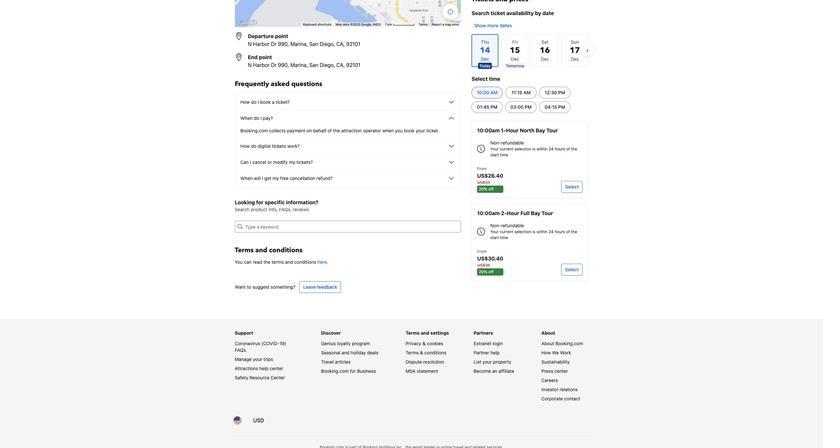 Task type: vqa. For each thing, say whether or not it's contained in the screenshot.


Task type: locate. For each thing, give the bounding box(es) containing it.
2 when from the top
[[240, 176, 253, 181]]

your up attractions help center "link"
[[253, 357, 262, 362]]

refundable down 10:00am 1-hour north bay tour
[[501, 140, 524, 146]]

bay for full
[[531, 210, 541, 216]]

n
[[248, 41, 252, 47], [248, 62, 252, 68]]

my right get
[[273, 176, 279, 181]]

time down 1-
[[500, 153, 508, 157]]

help for attractions
[[259, 366, 268, 371]]

1 vertical spatial your
[[491, 229, 499, 234]]

google image
[[236, 18, 258, 27]]

san inside "end point n harbor dr 990, marina, san diego, ca, 92101"
[[309, 62, 318, 68]]

990, up asked
[[278, 62, 289, 68]]

0 vertical spatial when
[[240, 115, 253, 121]]

you can read the terms and conditions here .
[[235, 259, 328, 265]]

diego, for departure point n harbor dr 990, marina, san diego, ca, 92101
[[320, 41, 335, 47]]

bay right the 'full'
[[531, 210, 541, 216]]

search up show
[[472, 10, 490, 16]]

1 about from the top
[[542, 330, 555, 336]]

select for 10:00am 2-hour full bay tour
[[565, 267, 579, 272]]

start up us$26.40 at the top of the page
[[491, 153, 499, 157]]

dr
[[271, 41, 277, 47], [271, 62, 277, 68]]

1 vertical spatial off
[[489, 270, 494, 274]]

1 within from the top
[[537, 147, 548, 152]]

1 vertical spatial current
[[500, 229, 513, 234]]

corporate contact
[[542, 396, 580, 402]]

your down partner help link in the bottom right of the page
[[483, 359, 492, 365]]

92101 for end point n harbor dr 990, marina, san diego, ca, 92101
[[346, 62, 361, 68]]

report a map error link
[[432, 23, 459, 26]]

center up center
[[270, 366, 283, 371]]

and right terms
[[285, 259, 293, 265]]

map data ©2023 google, inegi
[[336, 23, 381, 26]]

2 dec from the left
[[541, 56, 549, 62]]

1 n from the top
[[248, 41, 252, 47]]

24 for 10:00am 1-hour north bay tour
[[549, 147, 554, 152]]

dec inside fri 15 dec tomorrow
[[511, 56, 519, 62]]

feedback
[[317, 284, 337, 290]]

1 dr from the top
[[271, 41, 277, 47]]

1 vertical spatial of
[[566, 147, 570, 152]]

1 select button from the top
[[561, 181, 583, 193]]

time down the 2-
[[500, 235, 508, 240]]

dispute resolution
[[406, 359, 444, 365]]

2 20% from the top
[[479, 270, 488, 274]]

1 vertical spatial booking.com
[[556, 341, 583, 346]]

booking.com down travel articles link
[[321, 368, 349, 374]]

diego, down the shortcuts
[[320, 41, 335, 47]]

looking
[[235, 200, 255, 205]]

region
[[467, 32, 594, 70]]

1 is from the top
[[533, 147, 536, 152]]

to
[[247, 284, 251, 290]]

3 dec from the left
[[571, 56, 579, 62]]

2 diego, from the top
[[320, 62, 335, 68]]

2 non-refundable your current selection is within 24 hours of the start time from the top
[[491, 223, 577, 240]]

0 vertical spatial is
[[533, 147, 536, 152]]

0 horizontal spatial my
[[273, 176, 279, 181]]

help
[[491, 350, 500, 356], [259, 366, 268, 371]]

do up when do i pay?
[[251, 99, 257, 105]]

1 km
[[385, 23, 393, 26]]

san inside departure point n harbor dr 990, marina, san diego, ca, 92101
[[309, 41, 318, 47]]

off inside from us$26.40 us$33 20% off
[[489, 187, 494, 192]]

for left business
[[350, 368, 356, 374]]

2 10:00am from the top
[[477, 210, 500, 216]]

0 vertical spatial 20%
[[479, 187, 488, 192]]

1 hours from the top
[[555, 147, 565, 152]]

become an affiliate link
[[474, 368, 514, 374]]

product
[[251, 207, 268, 212]]

0 vertical spatial how
[[240, 99, 250, 105]]

time for 1-
[[500, 153, 508, 157]]

1 990, from the top
[[278, 41, 289, 47]]

booking.com down when do i pay?
[[240, 128, 268, 133]]

1 92101 from the top
[[346, 41, 361, 47]]

0 horizontal spatial book
[[260, 99, 271, 105]]

tour down 04:15
[[547, 128, 558, 133]]

hour left north
[[506, 128, 519, 133]]

ticket
[[491, 10, 505, 16]]

1 horizontal spatial my
[[289, 159, 295, 165]]

my right modify
[[289, 159, 295, 165]]

0 vertical spatial within
[[537, 147, 548, 152]]

92101 inside departure point n harbor dr 990, marina, san diego, ca, 92101
[[346, 41, 361, 47]]

0 vertical spatial non-refundable your current selection is within 24 hours of the start time
[[491, 140, 577, 157]]

marina,
[[290, 41, 308, 47], [290, 62, 308, 68]]

when left will
[[240, 176, 253, 181]]

is for full
[[533, 229, 536, 234]]

about for about booking.com
[[542, 341, 554, 346]]

1 vertical spatial my
[[273, 176, 279, 181]]

diego, inside departure point n harbor dr 990, marina, san diego, ca, 92101
[[320, 41, 335, 47]]

book right you
[[404, 128, 415, 133]]

1 non-refundable your current selection is within 24 hours of the start time from the top
[[491, 140, 577, 157]]

select button for 10:00am 2-hour full bay tour
[[561, 264, 583, 276]]

selection down the 'full'
[[515, 229, 531, 234]]

your up us$26.40 at the top of the page
[[491, 147, 499, 152]]

2 92101 from the top
[[346, 62, 361, 68]]

non- for 1-
[[491, 140, 501, 146]]

990, up "end point n harbor dr 990, marina, san diego, ca, 92101"
[[278, 41, 289, 47]]

1
[[385, 23, 387, 26]]

from up us$30.40
[[477, 249, 487, 254]]

2 hours from the top
[[555, 229, 565, 234]]

hour left the 'full'
[[507, 210, 519, 216]]

1 off from the top
[[489, 187, 494, 192]]

is down 10:00am 2-hour full bay tour
[[533, 229, 536, 234]]

1 non- from the top
[[491, 140, 501, 146]]

10:00am left 1-
[[477, 128, 500, 133]]

0 vertical spatial marina,
[[290, 41, 308, 47]]

1 from from the top
[[477, 166, 487, 171]]

24
[[549, 147, 554, 152], [549, 229, 554, 234]]

1 vertical spatial help
[[259, 366, 268, 371]]

1 ca, from the top
[[336, 41, 345, 47]]

0 vertical spatial ca,
[[336, 41, 345, 47]]

contact
[[564, 396, 580, 402]]

0 vertical spatial select button
[[561, 181, 583, 193]]

20% down us$33
[[479, 187, 488, 192]]

book inside dropdown button
[[260, 99, 271, 105]]

0 vertical spatial 990,
[[278, 41, 289, 47]]

how up can at the left top of the page
[[240, 143, 250, 149]]

coronavirus (covid-19) faqs link
[[235, 341, 286, 353]]

pm right 03:00
[[525, 104, 532, 110]]

diego, inside "end point n harbor dr 990, marina, san diego, ca, 92101"
[[320, 62, 335, 68]]

and up privacy & cookies at the bottom of page
[[421, 330, 429, 336]]

990, inside departure point n harbor dr 990, marina, san diego, ca, 92101
[[278, 41, 289, 47]]

dec inside sat 16 dec
[[541, 56, 549, 62]]

point for departure point
[[275, 33, 288, 39]]

2 start from the top
[[491, 235, 499, 240]]

0 vertical spatial point
[[275, 33, 288, 39]]

of for 10:00am 1-hour north bay tour
[[566, 147, 570, 152]]

careers
[[542, 378, 558, 383]]

1 vertical spatial from
[[477, 249, 487, 254]]

do left digital
[[251, 143, 257, 149]]

time up 10:00 am
[[489, 76, 500, 82]]

how for how we work
[[542, 350, 551, 356]]

you
[[395, 128, 403, 133]]

0 vertical spatial bay
[[536, 128, 545, 133]]

& down privacy & cookies at the bottom of page
[[420, 350, 423, 356]]

i for pay?
[[261, 115, 262, 121]]

20% inside 'from us$30.40 us$38 20% off'
[[479, 270, 488, 274]]

92101
[[346, 41, 361, 47], [346, 62, 361, 68]]

2 from from the top
[[477, 249, 487, 254]]

marina, up questions
[[290, 62, 308, 68]]

book up pay?
[[260, 99, 271, 105]]

msa statement link
[[406, 368, 438, 374]]

tour right the 'full'
[[542, 210, 553, 216]]

non-refundable your current selection is within 24 hours of the start time down the 'full'
[[491, 223, 577, 240]]

from inside from us$26.40 us$33 20% off
[[477, 166, 487, 171]]

marina, up "end point n harbor dr 990, marina, san diego, ca, 92101"
[[290, 41, 308, 47]]

do for tickets
[[251, 143, 257, 149]]

pm right 12:30
[[558, 90, 565, 95]]

n for end point n harbor dr 990, marina, san diego, ca, 92101
[[248, 62, 252, 68]]

1 san from the top
[[309, 41, 318, 47]]

your
[[491, 147, 499, 152], [491, 229, 499, 234]]

0 vertical spatial 10:00am
[[477, 128, 500, 133]]

1 refundable from the top
[[501, 140, 524, 146]]

pm for 12:30 pm
[[558, 90, 565, 95]]

2 vertical spatial conditions
[[425, 350, 447, 356]]

press center
[[542, 368, 568, 374]]

i for get
[[262, 176, 263, 181]]

point for end point
[[259, 54, 272, 60]]

10:00am 2-hour full bay tour
[[477, 210, 553, 216]]

0 vertical spatial tour
[[547, 128, 558, 133]]

1 24 from the top
[[549, 147, 554, 152]]

departure point n harbor dr 990, marina, san diego, ca, 92101
[[248, 33, 361, 47]]

2 current from the top
[[500, 229, 513, 234]]

0 vertical spatial 92101
[[346, 41, 361, 47]]

report a map error
[[432, 23, 459, 26]]

non- for 2-
[[491, 223, 501, 228]]

1 selection from the top
[[515, 147, 531, 152]]

1 vertical spatial conditions
[[294, 259, 316, 265]]

0 vertical spatial help
[[491, 350, 500, 356]]

dr down departure
[[271, 41, 277, 47]]

2 select button from the top
[[561, 264, 583, 276]]

0 horizontal spatial point
[[259, 54, 272, 60]]

san
[[309, 41, 318, 47], [309, 62, 318, 68]]

current down the 2-
[[500, 229, 513, 234]]

0 vertical spatial start
[[491, 153, 499, 157]]

0 vertical spatial book
[[260, 99, 271, 105]]

10:00am 1-hour north bay tour
[[477, 128, 558, 133]]

sustainability
[[542, 359, 570, 365]]

1 vertical spatial hours
[[555, 229, 565, 234]]

your for manage your trips
[[253, 357, 262, 362]]

1 vertical spatial point
[[259, 54, 272, 60]]

1 am from the left
[[491, 90, 498, 95]]

1 vertical spatial how
[[240, 143, 250, 149]]

0 vertical spatial conditions
[[269, 246, 303, 255]]

1 20% from the top
[[479, 187, 488, 192]]

10:00am left the 2-
[[477, 210, 500, 216]]

relations
[[560, 387, 578, 392]]

conditions down cookies
[[425, 350, 447, 356]]

1 vertical spatial harbor
[[253, 62, 270, 68]]

n up end
[[248, 41, 252, 47]]

1 vertical spatial refundable
[[501, 223, 524, 228]]

departure
[[248, 33, 274, 39]]

select button for 10:00am 1-hour north bay tour
[[561, 181, 583, 193]]

point inside departure point n harbor dr 990, marina, san diego, ca, 92101
[[275, 33, 288, 39]]

1 vertical spatial start
[[491, 235, 499, 240]]

1 horizontal spatial help
[[491, 350, 500, 356]]

and for terms and conditions
[[255, 246, 267, 255]]

start up us$30.40
[[491, 235, 499, 240]]

manage
[[235, 357, 252, 362]]

1 vertical spatial select
[[565, 184, 579, 190]]

Type a keyword field
[[243, 221, 461, 233]]

terms
[[272, 259, 284, 265]]

1 horizontal spatial point
[[275, 33, 288, 39]]

990, inside "end point n harbor dr 990, marina, san diego, ca, 92101"
[[278, 62, 289, 68]]

1 vertical spatial when
[[240, 176, 253, 181]]

dr inside "end point n harbor dr 990, marina, san diego, ca, 92101"
[[271, 62, 277, 68]]

dec down 16
[[541, 56, 549, 62]]

1 vertical spatial within
[[537, 229, 548, 234]]

0 horizontal spatial dec
[[511, 56, 519, 62]]

2 24 from the top
[[549, 229, 554, 234]]

2 within from the top
[[537, 229, 548, 234]]

terms
[[419, 23, 428, 26], [235, 246, 254, 255], [406, 330, 420, 336], [406, 350, 419, 356]]

1 vertical spatial is
[[533, 229, 536, 234]]

i right can at the left top of the page
[[250, 159, 251, 165]]

24 for 10:00am 2-hour full bay tour
[[549, 229, 554, 234]]

selection
[[515, 147, 531, 152], [515, 229, 531, 234]]

dr for end point
[[271, 62, 277, 68]]

off for us$26.40
[[489, 187, 494, 192]]

do left pay?
[[254, 115, 259, 121]]

tickets?
[[297, 159, 313, 165]]

san for departure point
[[309, 41, 318, 47]]

investor relations link
[[542, 387, 578, 392]]

date
[[543, 10, 554, 16]]

1 vertical spatial 92101
[[346, 62, 361, 68]]

dec for 15
[[511, 56, 519, 62]]

hours for 10:00am 2-hour full bay tour
[[555, 229, 565, 234]]

when for when do i pay?
[[240, 115, 253, 121]]

about up we
[[542, 341, 554, 346]]

0 vertical spatial search
[[472, 10, 490, 16]]

map
[[445, 23, 452, 26]]

1 harbor from the top
[[253, 41, 270, 47]]

i right will
[[262, 176, 263, 181]]

non-refundable your current selection is within 24 hours of the start time for full
[[491, 223, 577, 240]]

1 vertical spatial 20%
[[479, 270, 488, 274]]

0 horizontal spatial am
[[491, 90, 498, 95]]

1 dec from the left
[[511, 56, 519, 62]]

2 am from the left
[[524, 90, 531, 95]]

we
[[552, 350, 559, 356]]

1 10:00am from the top
[[477, 128, 500, 133]]

1 vertical spatial diego,
[[320, 62, 335, 68]]

from for us$26.40
[[477, 166, 487, 171]]

990, for end point
[[278, 62, 289, 68]]

ca, for departure point n harbor dr 990, marina, san diego, ca, 92101
[[336, 41, 345, 47]]

san up questions
[[309, 62, 318, 68]]

your for list your property
[[483, 359, 492, 365]]

current down 1-
[[500, 147, 513, 152]]

0 vertical spatial current
[[500, 147, 513, 152]]

start
[[491, 153, 499, 157], [491, 235, 499, 240]]

92101 inside "end point n harbor dr 990, marina, san diego, ca, 92101"
[[346, 62, 361, 68]]

1 when from the top
[[240, 115, 253, 121]]

1 vertical spatial &
[[420, 350, 423, 356]]

1 vertical spatial hour
[[507, 210, 519, 216]]

is down north
[[533, 147, 536, 152]]

1 marina, from the top
[[290, 41, 308, 47]]

01:45
[[477, 104, 489, 110]]

for up product
[[256, 200, 264, 205]]

tour for 10:00am 1-hour north bay tour
[[547, 128, 558, 133]]

marina, inside "end point n harbor dr 990, marina, san diego, ca, 92101"
[[290, 62, 308, 68]]

point
[[275, 33, 288, 39], [259, 54, 272, 60]]

msa
[[406, 368, 416, 374]]

seasonal and holiday deals
[[321, 350, 379, 356]]

1 vertical spatial san
[[309, 62, 318, 68]]

0 vertical spatial n
[[248, 41, 252, 47]]

help up the list your property link
[[491, 350, 500, 356]]

pm right 01:45
[[491, 104, 498, 110]]

0 vertical spatial do
[[251, 99, 257, 105]]

point right departure
[[275, 33, 288, 39]]

1 horizontal spatial center
[[555, 368, 568, 374]]

from up us$26.40 at the top of the page
[[477, 166, 487, 171]]

harbor for end
[[253, 62, 270, 68]]

20% down us$38
[[479, 270, 488, 274]]

terms down privacy
[[406, 350, 419, 356]]

1 current from the top
[[500, 147, 513, 152]]

0 vertical spatial hours
[[555, 147, 565, 152]]

work?
[[287, 143, 300, 149]]

your up us$30.40
[[491, 229, 499, 234]]

2 your from the top
[[491, 229, 499, 234]]

dr inside departure point n harbor dr 990, marina, san diego, ca, 92101
[[271, 41, 277, 47]]

marina, for departure point
[[290, 41, 308, 47]]

1 vertical spatial marina,
[[290, 62, 308, 68]]

am right 11:15
[[524, 90, 531, 95]]

when left pay?
[[240, 115, 253, 121]]

2 off from the top
[[489, 270, 494, 274]]

2 n from the top
[[248, 62, 252, 68]]

harbor down end
[[253, 62, 270, 68]]

center down sustainability link
[[555, 368, 568, 374]]

sat
[[542, 39, 549, 45]]

non- down the 2-
[[491, 223, 501, 228]]

san for end point
[[309, 62, 318, 68]]

1 vertical spatial selection
[[515, 229, 531, 234]]

how for how do i book a ticket?
[[240, 99, 250, 105]]

terms up can
[[235, 246, 254, 255]]

cancellation
[[290, 176, 315, 181]]

1 horizontal spatial for
[[350, 368, 356, 374]]

1 diego, from the top
[[320, 41, 335, 47]]

conditions left here at the bottom left
[[294, 259, 316, 265]]

1 vertical spatial 10:00am
[[477, 210, 500, 216]]

20% inside from us$26.40 us$33 20% off
[[479, 187, 488, 192]]

1 vertical spatial time
[[500, 153, 508, 157]]

off inside 'from us$30.40 us$38 20% off'
[[489, 270, 494, 274]]

1 vertical spatial select button
[[561, 264, 583, 276]]

0 vertical spatial refundable
[[501, 140, 524, 146]]

ca, inside "end point n harbor dr 990, marina, san diego, ca, 92101"
[[336, 62, 345, 68]]

when will i get my free cancellation refund?
[[240, 176, 333, 181]]

select button
[[561, 181, 583, 193], [561, 264, 583, 276]]

n down end
[[248, 62, 252, 68]]

ca, inside departure point n harbor dr 990, marina, san diego, ca, 92101
[[336, 41, 345, 47]]

11:15
[[512, 90, 522, 95]]

0 vertical spatial san
[[309, 41, 318, 47]]

safety
[[235, 375, 248, 381]]

1 vertical spatial for
[[350, 368, 356, 374]]

dr up frequently asked questions
[[271, 62, 277, 68]]

harbor inside departure point n harbor dr 990, marina, san diego, ca, 92101
[[253, 41, 270, 47]]

2 selection from the top
[[515, 229, 531, 234]]

ca, for end point n harbor dr 990, marina, san diego, ca, 92101
[[336, 62, 345, 68]]

off down us$33
[[489, 187, 494, 192]]

within down 10:00am 1-hour north bay tour
[[537, 147, 548, 152]]

dec up tomorrow
[[511, 56, 519, 62]]

diego, up questions
[[320, 62, 335, 68]]

how down the frequently
[[240, 99, 250, 105]]

keyboard
[[303, 23, 317, 26]]

1 vertical spatial dr
[[271, 62, 277, 68]]

2 horizontal spatial dec
[[571, 56, 579, 62]]

1 start from the top
[[491, 153, 499, 157]]

1 vertical spatial bay
[[531, 210, 541, 216]]

am for 10:00 am
[[491, 90, 498, 95]]

1 vertical spatial 24
[[549, 229, 554, 234]]

can
[[240, 159, 249, 165]]

2 vertical spatial select
[[565, 267, 579, 272]]

& up the terms & conditions link
[[422, 341, 426, 346]]

marina, for end point
[[290, 62, 308, 68]]

when for when will i get my free cancellation refund?
[[240, 176, 253, 181]]

n inside departure point n harbor dr 990, marina, san diego, ca, 92101
[[248, 41, 252, 47]]

2 vertical spatial do
[[251, 143, 257, 149]]

looking for specific information? search product info, faqs, reviews
[[235, 200, 318, 212]]

your for 1-
[[491, 147, 499, 152]]

marina, inside departure point n harbor dr 990, marina, san diego, ca, 92101
[[290, 41, 308, 47]]

2 non- from the top
[[491, 223, 501, 228]]

0 vertical spatial a
[[442, 23, 444, 26]]

pm right 04:15
[[558, 104, 565, 110]]

terms left report
[[419, 23, 428, 26]]

point right end
[[259, 54, 272, 60]]

how for how do digital tickets work?
[[240, 143, 250, 149]]

2 vertical spatial booking.com
[[321, 368, 349, 374]]

you
[[235, 259, 243, 265]]

dates
[[500, 23, 512, 28]]

0 horizontal spatial booking.com
[[240, 128, 268, 133]]

03:00
[[511, 104, 524, 110]]

non-
[[491, 140, 501, 146], [491, 223, 501, 228]]

booking.com up "work"
[[556, 341, 583, 346]]

selection down north
[[515, 147, 531, 152]]

i up when do i pay?
[[258, 99, 259, 105]]

2 dr from the top
[[271, 62, 277, 68]]

within for full
[[537, 229, 548, 234]]

operator
[[363, 128, 381, 133]]

from us$26.40 us$33 20% off
[[477, 166, 503, 192]]

point inside "end point n harbor dr 990, marina, san diego, ca, 92101"
[[259, 54, 272, 60]]

help up safety resource center
[[259, 366, 268, 371]]

04:15
[[545, 104, 557, 110]]

1 horizontal spatial dec
[[541, 56, 549, 62]]

harbor
[[253, 41, 270, 47], [253, 62, 270, 68]]

990, for departure point
[[278, 41, 289, 47]]

san up "end point n harbor dr 990, marina, san diego, ca, 92101"
[[309, 41, 318, 47]]

1 vertical spatial ca,
[[336, 62, 345, 68]]

can
[[244, 259, 252, 265]]

hour for 2-
[[507, 210, 519, 216]]

booking.com for booking.com collects payment on behalf of the attraction operator when you book your ticket.
[[240, 128, 268, 133]]

0 vertical spatial selection
[[515, 147, 531, 152]]

11:15 am
[[512, 90, 531, 95]]

a left map
[[442, 23, 444, 26]]

booking.com
[[240, 128, 268, 133], [556, 341, 583, 346], [321, 368, 349, 374]]

0 vertical spatial non-
[[491, 140, 501, 146]]

2 990, from the top
[[278, 62, 289, 68]]

region containing 15
[[467, 32, 594, 70]]

holiday
[[351, 350, 366, 356]]

dec down the 17
[[571, 56, 579, 62]]

from inside 'from us$30.40 us$38 20% off'
[[477, 249, 487, 254]]

2 ca, from the top
[[336, 62, 345, 68]]

2 marina, from the top
[[290, 62, 308, 68]]

for inside looking for specific information? search product info, faqs, reviews
[[256, 200, 264, 205]]

0 horizontal spatial search
[[235, 207, 250, 212]]

terms & conditions link
[[406, 350, 447, 356]]

time
[[489, 76, 500, 82], [500, 153, 508, 157], [500, 235, 508, 240]]

selection for north
[[515, 147, 531, 152]]

0 horizontal spatial help
[[259, 366, 268, 371]]

harbor inside "end point n harbor dr 990, marina, san diego, ca, 92101"
[[253, 62, 270, 68]]

n inside "end point n harbor dr 990, marina, san diego, ca, 92101"
[[248, 62, 252, 68]]

press center link
[[542, 368, 568, 374]]

and
[[255, 246, 267, 255], [285, 259, 293, 265], [421, 330, 429, 336], [342, 350, 350, 356]]

2 harbor from the top
[[253, 62, 270, 68]]

2 vertical spatial how
[[542, 350, 551, 356]]

1 your from the top
[[491, 147, 499, 152]]

my
[[289, 159, 295, 165], [273, 176, 279, 181]]

the
[[333, 128, 340, 133], [571, 147, 577, 152], [571, 229, 577, 234], [264, 259, 270, 265]]

start for us$30.40
[[491, 235, 499, 240]]

conditions up the you can read the terms and conditions here .
[[269, 246, 303, 255]]

dec inside sun 17 dec
[[571, 56, 579, 62]]

your left ticket.
[[416, 128, 425, 133]]

a left ticket?
[[272, 99, 275, 105]]

0 vertical spatial 24
[[549, 147, 554, 152]]

2 about from the top
[[542, 341, 554, 346]]

1 km button
[[383, 22, 417, 27]]

2 horizontal spatial booking.com
[[556, 341, 583, 346]]

2 is from the top
[[533, 229, 536, 234]]

1 vertical spatial book
[[404, 128, 415, 133]]

2 refundable from the top
[[501, 223, 524, 228]]

availability
[[507, 10, 534, 16]]

show more dates button
[[472, 20, 515, 32]]

non-refundable your current selection is within 24 hours of the start time down north
[[491, 140, 577, 157]]

harbor down departure
[[253, 41, 270, 47]]

terms for terms & conditions
[[406, 350, 419, 356]]

pm for 04:15 pm
[[558, 104, 565, 110]]

fri 15 dec tomorrow
[[506, 39, 524, 68]]

search down "looking"
[[235, 207, 250, 212]]

extranet login link
[[474, 341, 503, 346]]

within down 10:00am 2-hour full bay tour
[[537, 229, 548, 234]]

for for booking.com
[[350, 368, 356, 374]]

0 vertical spatial harbor
[[253, 41, 270, 47]]

terms up privacy
[[406, 330, 420, 336]]

04:15 pm
[[545, 104, 565, 110]]

0 vertical spatial from
[[477, 166, 487, 171]]

1 vertical spatial about
[[542, 341, 554, 346]]

2 horizontal spatial your
[[483, 359, 492, 365]]

0 horizontal spatial a
[[272, 99, 275, 105]]

0 horizontal spatial your
[[253, 357, 262, 362]]

and down genius loyalty program link at the bottom of page
[[342, 350, 350, 356]]

north
[[520, 128, 535, 133]]

selection for full
[[515, 229, 531, 234]]

1 horizontal spatial am
[[524, 90, 531, 95]]

2 san from the top
[[309, 62, 318, 68]]

investor relations
[[542, 387, 578, 392]]

am right the 10:00
[[491, 90, 498, 95]]

i left pay?
[[261, 115, 262, 121]]

0 vertical spatial &
[[422, 341, 426, 346]]

a inside dropdown button
[[272, 99, 275, 105]]



Task type: describe. For each thing, give the bounding box(es) containing it.
12:30
[[545, 90, 557, 95]]

pm for 01:45 pm
[[491, 104, 498, 110]]

dr for departure point
[[271, 41, 277, 47]]

refundable for 1-
[[501, 140, 524, 146]]

partner help link
[[474, 350, 500, 356]]

cookies
[[427, 341, 443, 346]]

am for 11:15 am
[[524, 90, 531, 95]]

terms & conditions
[[406, 350, 447, 356]]

0 vertical spatial of
[[328, 128, 332, 133]]

pm for 03:00 pm
[[525, 104, 532, 110]]

time for 2-
[[500, 235, 508, 240]]

travel articles
[[321, 359, 351, 365]]

.
[[327, 259, 328, 265]]

10:00
[[477, 90, 489, 95]]

error
[[452, 23, 459, 26]]

seasonal
[[321, 350, 340, 356]]

20% for us$26.40
[[479, 187, 488, 192]]

behalf
[[313, 128, 326, 133]]

1 horizontal spatial a
[[442, 23, 444, 26]]

conditions for terms & conditions
[[425, 350, 447, 356]]

careers link
[[542, 378, 558, 383]]

deals
[[367, 350, 379, 356]]

0 vertical spatial select
[[472, 76, 488, 82]]

search inside looking for specific information? search product info, faqs, reviews
[[235, 207, 250, 212]]

attractions help center
[[235, 366, 283, 371]]

booking.com for business
[[321, 368, 376, 374]]

1 horizontal spatial book
[[404, 128, 415, 133]]

refund?
[[317, 176, 333, 181]]

1 horizontal spatial search
[[472, 10, 490, 16]]

full
[[521, 210, 530, 216]]

can i cancel or modify my tickets? button
[[240, 158, 456, 166]]

terms for terms and conditions
[[235, 246, 254, 255]]

do for book
[[251, 99, 257, 105]]

ticket.
[[426, 128, 440, 133]]

harbor for departure
[[253, 41, 270, 47]]

sat 16 dec
[[540, 39, 550, 62]]

dispute resolution link
[[406, 359, 444, 365]]

map
[[336, 23, 342, 26]]

when do i pay? button
[[240, 114, 456, 122]]

end
[[248, 54, 258, 60]]

travel articles link
[[321, 359, 351, 365]]

how we work
[[542, 350, 571, 356]]

show
[[474, 23, 486, 28]]

& for privacy
[[422, 341, 426, 346]]

refundable for 2-
[[501, 223, 524, 228]]

start for us$26.40
[[491, 153, 499, 157]]

fri
[[512, 39, 518, 45]]

how do digital tickets work?
[[240, 143, 300, 149]]

booking.com collects payment on behalf of the attraction operator when you book your ticket.
[[240, 128, 440, 133]]

faqs,
[[279, 207, 292, 212]]

map region
[[235, 0, 461, 27]]

how we work link
[[542, 350, 571, 356]]

msa statement
[[406, 368, 438, 374]]

how do digital tickets work? button
[[240, 142, 456, 150]]

settings
[[431, 330, 449, 336]]

(covid-
[[262, 341, 280, 346]]

15
[[510, 45, 520, 56]]

program
[[352, 341, 370, 346]]

and for seasonal and holiday deals
[[342, 350, 350, 356]]

current for 2-
[[500, 229, 513, 234]]

here link
[[318, 259, 327, 265]]

asked
[[271, 80, 290, 88]]

genius loyalty program
[[321, 341, 370, 346]]

conditions for terms and conditions
[[269, 246, 303, 255]]

shortcuts
[[318, 23, 332, 26]]

hours for 10:00am 1-hour north bay tour
[[555, 147, 565, 152]]

us$26.40
[[477, 173, 503, 179]]

current for 1-
[[500, 147, 513, 152]]

list
[[474, 359, 481, 365]]

payment
[[287, 128, 305, 133]]

10:00am for 10:00am 2-hour full bay tour
[[477, 210, 500, 216]]

terms for terms "link"
[[419, 23, 428, 26]]

hour for 1-
[[506, 128, 519, 133]]

about for about
[[542, 330, 555, 336]]

17
[[570, 45, 580, 56]]

usd button
[[249, 413, 268, 429]]

0 vertical spatial my
[[289, 159, 295, 165]]

your for 2-
[[491, 229, 499, 234]]

and for terms and settings
[[421, 330, 429, 336]]

ticket?
[[276, 99, 290, 105]]

help for partner
[[491, 350, 500, 356]]

become
[[474, 368, 491, 374]]

genius loyalty program link
[[321, 341, 370, 346]]

is for north
[[533, 147, 536, 152]]

free
[[280, 176, 289, 181]]

tour for 10:00am 2-hour full bay tour
[[542, 210, 553, 216]]

from for us$30.40
[[477, 249, 487, 254]]

property
[[493, 359, 512, 365]]

dec for 16
[[541, 56, 549, 62]]

specific
[[265, 200, 285, 205]]

off for us$30.40
[[489, 270, 494, 274]]

partner help
[[474, 350, 500, 356]]

discover
[[321, 330, 341, 336]]

privacy
[[406, 341, 421, 346]]

when do i pay?
[[240, 115, 273, 121]]

information?
[[286, 200, 318, 205]]

10:00am for 10:00am 1-hour north bay tour
[[477, 128, 500, 133]]

19)
[[280, 341, 286, 346]]

bay for north
[[536, 128, 545, 133]]

us$30.40
[[477, 256, 503, 262]]

terms link
[[419, 23, 428, 26]]

leave
[[303, 284, 316, 290]]

list your property
[[474, 359, 512, 365]]

search ticket availability by date
[[472, 10, 554, 16]]

data
[[343, 23, 349, 26]]

select for 10:00am 1-hour north bay tour
[[565, 184, 579, 190]]

20% for us$30.40
[[479, 270, 488, 274]]

business
[[357, 368, 376, 374]]

& for terms
[[420, 350, 423, 356]]

coronavirus
[[235, 341, 260, 346]]

investor
[[542, 387, 559, 392]]

dec for 17
[[571, 56, 579, 62]]

0 vertical spatial time
[[489, 76, 500, 82]]

i for book
[[258, 99, 259, 105]]

for for looking
[[256, 200, 264, 205]]

read
[[253, 259, 262, 265]]

n for departure point n harbor dr 990, marina, san diego, ca, 92101
[[248, 41, 252, 47]]

affiliate
[[499, 368, 514, 374]]

booking.com for booking.com for business
[[321, 368, 349, 374]]

leave feedback
[[303, 284, 337, 290]]

non-refundable your current selection is within 24 hours of the start time for north
[[491, 140, 577, 157]]

of for 10:00am 2-hour full bay tour
[[566, 229, 570, 234]]

diego, for end point n harbor dr 990, marina, san diego, ca, 92101
[[320, 62, 335, 68]]

corporate contact link
[[542, 396, 580, 402]]

get
[[264, 176, 271, 181]]

92101 for departure point n harbor dr 990, marina, san diego, ca, 92101
[[346, 41, 361, 47]]

terms for terms and settings
[[406, 330, 420, 336]]

pay?
[[263, 115, 273, 121]]

1 horizontal spatial your
[[416, 128, 425, 133]]

extranet
[[474, 341, 492, 346]]

0 horizontal spatial center
[[270, 366, 283, 371]]

faqs
[[235, 347, 246, 353]]

center
[[271, 375, 285, 381]]

google,
[[361, 23, 372, 26]]

show more dates
[[474, 23, 512, 28]]

do for pay?
[[254, 115, 259, 121]]



